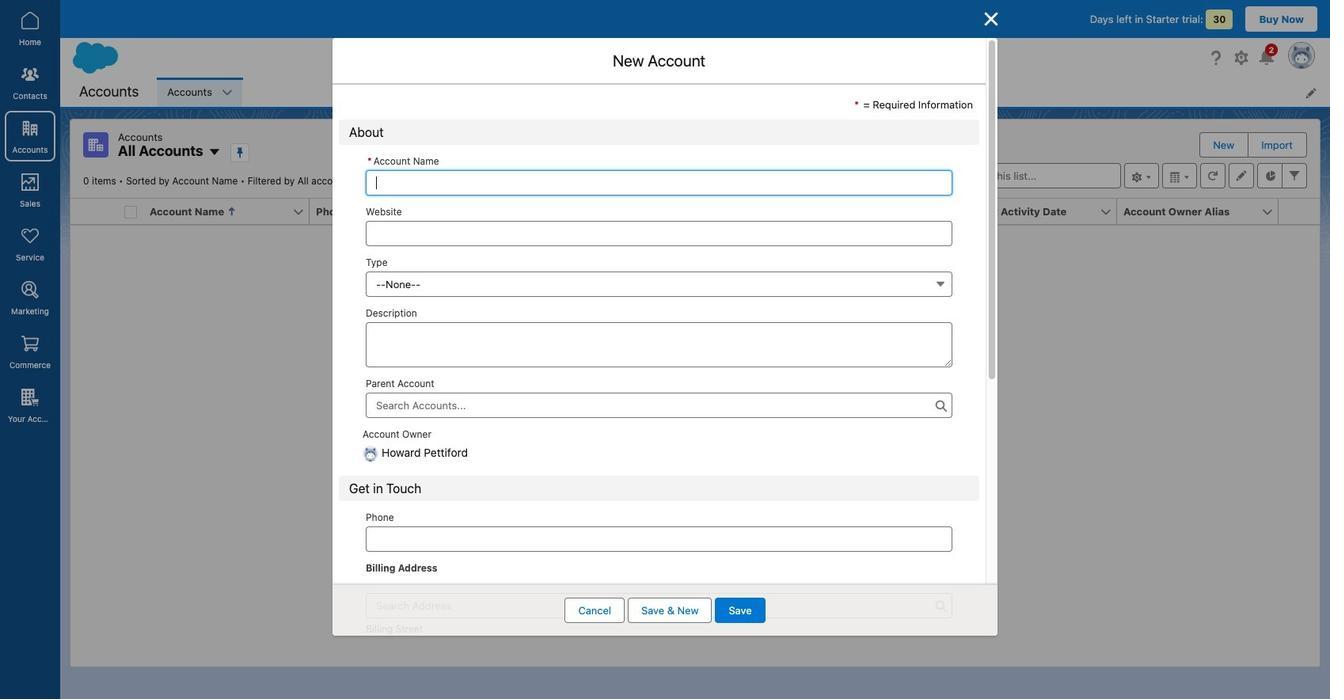 Task type: locate. For each thing, give the bounding box(es) containing it.
account name element
[[143, 199, 319, 225]]

None text field
[[366, 527, 953, 552]]

None text field
[[366, 170, 953, 195], [366, 221, 953, 246], [366, 322, 953, 367], [366, 170, 953, 195], [366, 221, 953, 246], [366, 322, 953, 367]]

list view controls image
[[1125, 163, 1160, 188]]

item number element
[[70, 199, 118, 225]]

status
[[551, 338, 839, 528]]

all accounts status
[[83, 175, 362, 187]]

billing state/province element
[[794, 199, 965, 225]]

list item
[[158, 78, 242, 107]]

list
[[158, 78, 1331, 107]]

select list display image
[[1163, 163, 1198, 188]]

phone element
[[310, 199, 481, 225]]

status inside all accounts|accounts|list view element
[[551, 338, 839, 528]]

cell
[[118, 199, 143, 225]]

website element
[[471, 199, 642, 225]]

cell inside all accounts|accounts|list view element
[[118, 199, 143, 225]]

Type - Current Selection: --None-- button
[[366, 271, 953, 297]]



Task type: describe. For each thing, give the bounding box(es) containing it.
inverse image
[[982, 10, 1001, 29]]

Search Accounts... text field
[[366, 392, 953, 418]]

last activity date element
[[956, 199, 1127, 225]]

item number image
[[70, 199, 118, 224]]

action image
[[1279, 199, 1320, 224]]

account owner alias element
[[1118, 199, 1289, 225]]

Search All Accounts list view. search field
[[931, 163, 1121, 188]]

all accounts|accounts|list view element
[[70, 119, 1321, 668]]

action element
[[1279, 199, 1320, 225]]

billing city element
[[633, 199, 804, 225]]



Task type: vqa. For each thing, say whether or not it's contained in the screenshot.
text default image
no



